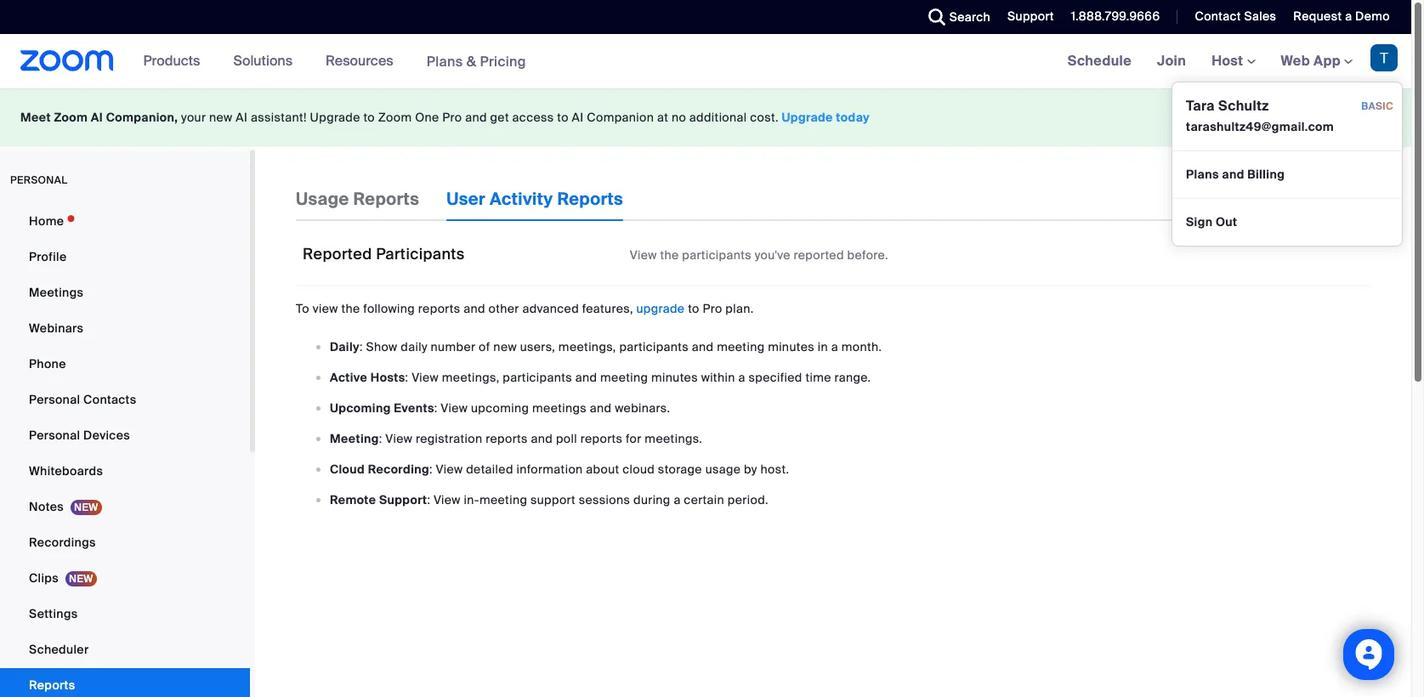 Task type: vqa. For each thing, say whether or not it's contained in the screenshot.
Star this whiteboard icon related to Story Time Retrospective
no



Task type: describe. For each thing, give the bounding box(es) containing it.
1.888.799.9666
[[1072, 9, 1161, 24]]

today
[[836, 110, 870, 125]]

0 vertical spatial meetings,
[[559, 339, 616, 355]]

participants
[[376, 244, 465, 265]]

other
[[489, 301, 520, 316]]

2 horizontal spatial reports
[[581, 431, 623, 446]]

your
[[181, 110, 206, 125]]

view up recording
[[386, 431, 413, 446]]

period.
[[728, 492, 769, 508]]

1 horizontal spatial to
[[557, 110, 569, 125]]

a left the demo
[[1346, 9, 1353, 24]]

sessions
[[579, 492, 631, 508]]

resources
[[326, 52, 394, 70]]

recording
[[368, 462, 430, 477]]

daily : show daily number of new users, meetings, participants and meeting minutes in a month.
[[330, 339, 883, 355]]

solutions button
[[233, 34, 300, 88]]

view for information
[[436, 462, 463, 477]]

upcoming
[[471, 400, 529, 416]]

usage reports link
[[296, 177, 419, 221]]

certain
[[684, 492, 725, 508]]

view
[[313, 301, 338, 316]]

to view the following reports and other advanced features, upgrade to pro plan.
[[296, 301, 754, 316]]

personal for personal devices
[[29, 428, 80, 443]]

plans and billing
[[1187, 167, 1285, 182]]

host.
[[761, 462, 790, 477]]

1 vertical spatial support
[[379, 492, 427, 508]]

profile
[[29, 249, 67, 265]]

and left poll at left
[[531, 431, 553, 446]]

contact sales
[[1195, 9, 1277, 24]]

web app
[[1281, 52, 1341, 70]]

personal for personal contacts
[[29, 392, 80, 407]]

1 horizontal spatial the
[[660, 248, 679, 263]]

home
[[29, 214, 64, 229]]

meetings
[[532, 400, 587, 416]]

access
[[513, 110, 554, 125]]

1 horizontal spatial minutes
[[768, 339, 815, 355]]

1 upgrade from the left
[[310, 110, 360, 125]]

a right in
[[832, 339, 839, 355]]

1 zoom from the left
[[54, 110, 88, 125]]

companion,
[[106, 110, 178, 125]]

reports for following
[[418, 301, 461, 316]]

plans and billing link
[[1173, 157, 1403, 191]]

clips link
[[0, 561, 250, 595]]

information
[[517, 462, 583, 477]]

plans for plans & pricing
[[427, 52, 463, 70]]

following
[[364, 301, 415, 316]]

personal contacts link
[[0, 383, 250, 417]]

remote
[[330, 492, 376, 508]]

to
[[296, 301, 310, 316]]

reports inside personal menu menu
[[29, 678, 75, 693]]

zoom logo image
[[20, 50, 114, 71]]

features,
[[583, 301, 633, 316]]

user
[[447, 188, 486, 210]]

0 vertical spatial support
[[1008, 9, 1055, 24]]

0 vertical spatial participants
[[682, 248, 752, 263]]

scheduler link
[[0, 633, 250, 667]]

sales
[[1245, 9, 1277, 24]]

contacts
[[83, 392, 136, 407]]

plans for plans and billing
[[1187, 167, 1220, 182]]

devices
[[83, 428, 130, 443]]

basic
[[1362, 100, 1394, 113]]

upcoming
[[330, 400, 391, 416]]

range.
[[835, 370, 871, 385]]

view the participants you've reported before.
[[630, 248, 889, 263]]

personal contacts
[[29, 392, 136, 407]]

registration
[[416, 431, 483, 446]]

meetings
[[29, 285, 84, 300]]

phone
[[29, 356, 66, 372]]

whiteboards link
[[0, 454, 250, 488]]

view up upgrade link
[[630, 248, 657, 263]]

personal
[[10, 174, 68, 187]]

daily
[[401, 339, 428, 355]]

2 vertical spatial participants
[[503, 370, 572, 385]]

sign out link
[[1173, 205, 1403, 239]]

notes link
[[0, 490, 250, 524]]

web
[[1281, 52, 1311, 70]]

tabs of report home tab list
[[296, 177, 651, 221]]

out
[[1216, 214, 1238, 230]]

usage reports
[[296, 188, 419, 210]]

cloud
[[623, 462, 655, 477]]

users,
[[520, 339, 556, 355]]

2 horizontal spatial meeting
[[717, 339, 765, 355]]

upgrade today link
[[782, 110, 870, 125]]

whiteboards
[[29, 464, 103, 479]]

tara schultz tarashultz49@gmail.com
[[1187, 97, 1335, 134]]

products button
[[143, 34, 208, 88]]

resources button
[[326, 34, 401, 88]]

search
[[950, 9, 991, 25]]

reported
[[303, 244, 372, 265]]

upcoming events : view upcoming meetings and webinars.
[[330, 400, 671, 416]]

: for hosts
[[405, 370, 409, 385]]

you've
[[755, 248, 791, 263]]

view for meeting
[[434, 492, 461, 508]]

sign out
[[1187, 214, 1238, 230]]

meeting
[[330, 431, 379, 446]]

search button
[[916, 0, 995, 34]]

1 vertical spatial meeting
[[601, 370, 648, 385]]

0 horizontal spatial meetings,
[[442, 370, 500, 385]]

and left other
[[464, 301, 486, 316]]

additional
[[690, 110, 747, 125]]

new inside meet zoom ai companion, footer
[[209, 110, 233, 125]]

and down "active hosts : view meetings, participants and meeting minutes within a specified time range."
[[590, 400, 612, 416]]

: left show
[[360, 339, 363, 355]]

reports for registration
[[486, 431, 528, 446]]

personal devices
[[29, 428, 130, 443]]

within
[[701, 370, 736, 385]]

and inside meet zoom ai companion, footer
[[465, 110, 487, 125]]

get
[[490, 110, 509, 125]]

meetings navigation
[[1055, 34, 1412, 247]]

number
[[431, 339, 476, 355]]

reports link
[[0, 669, 250, 698]]



Task type: locate. For each thing, give the bounding box(es) containing it.
profile link
[[0, 240, 250, 274]]

pricing
[[480, 52, 526, 70]]

join
[[1158, 52, 1187, 70]]

ai
[[91, 110, 103, 125], [236, 110, 248, 125], [572, 110, 584, 125]]

: up the 'events'
[[405, 370, 409, 385]]

2 zoom from the left
[[378, 110, 412, 125]]

contact
[[1195, 9, 1242, 24]]

sign
[[1187, 214, 1213, 230]]

meeting up "within"
[[717, 339, 765, 355]]

pro right one
[[443, 110, 462, 125]]

phone link
[[0, 347, 250, 381]]

active hosts : view meetings, participants and meeting minutes within a specified time range.
[[330, 370, 871, 385]]

1 vertical spatial pro
[[703, 301, 723, 316]]

2 horizontal spatial ai
[[572, 110, 584, 125]]

view
[[630, 248, 657, 263], [412, 370, 439, 385], [441, 400, 468, 416], [386, 431, 413, 446], [436, 462, 463, 477], [434, 492, 461, 508]]

show
[[366, 339, 398, 355]]

and up "within"
[[692, 339, 714, 355]]

0 horizontal spatial ai
[[91, 110, 103, 125]]

minutes
[[768, 339, 815, 355], [652, 370, 698, 385]]

0 horizontal spatial meeting
[[480, 492, 528, 508]]

1 vertical spatial meetings,
[[442, 370, 500, 385]]

meetings, up "active hosts : view meetings, participants and meeting minutes within a specified time range."
[[559, 339, 616, 355]]

in-
[[464, 492, 480, 508]]

0 vertical spatial the
[[660, 248, 679, 263]]

1 horizontal spatial new
[[494, 339, 517, 355]]

meeting
[[717, 339, 765, 355], [601, 370, 648, 385], [480, 492, 528, 508]]

billing
[[1248, 167, 1285, 182]]

tara schultz menu
[[1172, 82, 1404, 247]]

profile picture image
[[1371, 44, 1398, 71]]

meetings, down of
[[442, 370, 500, 385]]

2 horizontal spatial reports
[[558, 188, 624, 210]]

schedule
[[1068, 52, 1132, 70]]

schultz
[[1219, 97, 1270, 115]]

poll
[[556, 431, 578, 446]]

new right of
[[494, 339, 517, 355]]

0 horizontal spatial minutes
[[652, 370, 698, 385]]

zoom
[[54, 110, 88, 125], [378, 110, 412, 125]]

and left get
[[465, 110, 487, 125]]

view left the in-
[[434, 492, 461, 508]]

personal inside personal contacts link
[[29, 392, 80, 407]]

and
[[465, 110, 487, 125], [1223, 167, 1245, 182], [464, 301, 486, 316], [692, 339, 714, 355], [576, 370, 597, 385], [590, 400, 612, 416], [531, 431, 553, 446]]

home link
[[0, 204, 250, 238]]

one
[[415, 110, 439, 125]]

to
[[364, 110, 375, 125], [557, 110, 569, 125], [688, 301, 700, 316]]

request a demo link
[[1281, 0, 1412, 34], [1294, 9, 1391, 24]]

the up upgrade link
[[660, 248, 679, 263]]

reports down 'scheduler'
[[29, 678, 75, 693]]

personal menu menu
[[0, 204, 250, 698]]

1 vertical spatial plans
[[1187, 167, 1220, 182]]

specified
[[749, 370, 803, 385]]

support down recording
[[379, 492, 427, 508]]

: down registration at the left bottom of page
[[430, 462, 433, 477]]

ai left companion
[[572, 110, 584, 125]]

and inside tara schultz 'menu'
[[1223, 167, 1245, 182]]

2 upgrade from the left
[[782, 110, 833, 125]]

personal down phone
[[29, 392, 80, 407]]

minutes left "within"
[[652, 370, 698, 385]]

1 vertical spatial minutes
[[652, 370, 698, 385]]

1 horizontal spatial reports
[[486, 431, 528, 446]]

support
[[531, 492, 576, 508]]

pro left plan. on the right of the page
[[703, 301, 723, 316]]

1.888.799.9666 button
[[1059, 0, 1165, 34], [1072, 9, 1161, 24]]

reports up reported participants
[[353, 188, 419, 210]]

meeting : view registration reports and poll reports for meetings.
[[330, 431, 703, 446]]

view down registration at the left bottom of page
[[436, 462, 463, 477]]

0 horizontal spatial reports
[[29, 678, 75, 693]]

:
[[360, 339, 363, 355], [405, 370, 409, 385], [434, 400, 438, 416], [379, 431, 382, 446], [430, 462, 433, 477], [427, 492, 431, 508]]

1 personal from the top
[[29, 392, 80, 407]]

: for support
[[427, 492, 431, 508]]

banner containing products
[[0, 34, 1412, 247]]

0 vertical spatial personal
[[29, 392, 80, 407]]

1 vertical spatial participants
[[620, 339, 689, 355]]

request
[[1294, 9, 1343, 24]]

plans & pricing link
[[427, 52, 526, 70], [427, 52, 526, 70]]

zoom left one
[[378, 110, 412, 125]]

to down the resources dropdown button
[[364, 110, 375, 125]]

participants left you've
[[682, 248, 752, 263]]

0 horizontal spatial upgrade
[[310, 110, 360, 125]]

for
[[626, 431, 642, 446]]

participants down upgrade link
[[620, 339, 689, 355]]

participants down the "users,"
[[503, 370, 572, 385]]

0 vertical spatial pro
[[443, 110, 462, 125]]

plans left &
[[427, 52, 463, 70]]

personal
[[29, 392, 80, 407], [29, 428, 80, 443]]

meet
[[20, 110, 51, 125]]

product information navigation
[[131, 34, 539, 89]]

: up registration at the left bottom of page
[[434, 400, 438, 416]]

and down daily : show daily number of new users, meetings, participants and meeting minutes in a month.
[[576, 370, 597, 385]]

a
[[1346, 9, 1353, 24], [832, 339, 839, 355], [739, 370, 746, 385], [674, 492, 681, 508]]

2 ai from the left
[[236, 110, 248, 125]]

reports down upcoming events : view upcoming meetings and webinars.
[[486, 431, 528, 446]]

meet zoom ai companion, footer
[[0, 88, 1412, 147]]

new right your
[[209, 110, 233, 125]]

banner
[[0, 34, 1412, 247]]

zoom right meet
[[54, 110, 88, 125]]

ai left companion,
[[91, 110, 103, 125]]

pro inside meet zoom ai companion, footer
[[443, 110, 462, 125]]

0 horizontal spatial to
[[364, 110, 375, 125]]

personal inside personal devices 'link'
[[29, 428, 80, 443]]

2 vertical spatial meeting
[[480, 492, 528, 508]]

about
[[586, 462, 620, 477]]

2 horizontal spatial to
[[688, 301, 700, 316]]

1 horizontal spatial reports
[[353, 188, 419, 210]]

: left the in-
[[427, 492, 431, 508]]

in
[[818, 339, 828, 355]]

0 horizontal spatial the
[[341, 301, 360, 316]]

personal up whiteboards
[[29, 428, 80, 443]]

the right 'view'
[[341, 301, 360, 316]]

meetings,
[[559, 339, 616, 355], [442, 370, 500, 385]]

0 horizontal spatial pro
[[443, 110, 462, 125]]

0 vertical spatial minutes
[[768, 339, 815, 355]]

0 horizontal spatial zoom
[[54, 110, 88, 125]]

0 vertical spatial meeting
[[717, 339, 765, 355]]

&
[[467, 52, 477, 70]]

activity
[[490, 188, 553, 210]]

reports
[[353, 188, 419, 210], [558, 188, 624, 210], [29, 678, 75, 693]]

0 horizontal spatial plans
[[427, 52, 463, 70]]

plans inside tara schultz 'menu'
[[1187, 167, 1220, 182]]

view for participants
[[412, 370, 439, 385]]

1 vertical spatial the
[[341, 301, 360, 316]]

minutes left in
[[768, 339, 815, 355]]

3 ai from the left
[[572, 110, 584, 125]]

1 vertical spatial personal
[[29, 428, 80, 443]]

ai left assistant!
[[236, 110, 248, 125]]

meeting down detailed
[[480, 492, 528, 508]]

events
[[394, 400, 434, 416]]

to right upgrade link
[[688, 301, 700, 316]]

usage
[[706, 462, 741, 477]]

tarashultz49@gmail.com
[[1187, 119, 1335, 134]]

upgrade right cost.
[[782, 110, 833, 125]]

to right access
[[557, 110, 569, 125]]

storage
[[658, 462, 703, 477]]

clips
[[29, 571, 59, 586]]

1 horizontal spatial meeting
[[601, 370, 648, 385]]

support right search
[[1008, 9, 1055, 24]]

a right during at the left of page
[[674, 492, 681, 508]]

by
[[744, 462, 758, 477]]

0 vertical spatial plans
[[427, 52, 463, 70]]

reports right activity
[[558, 188, 624, 210]]

1 horizontal spatial ai
[[236, 110, 248, 125]]

0 horizontal spatial support
[[379, 492, 427, 508]]

time
[[806, 370, 832, 385]]

upgrade
[[310, 110, 360, 125], [782, 110, 833, 125]]

detailed
[[466, 462, 514, 477]]

before.
[[848, 248, 889, 263]]

host button
[[1212, 52, 1256, 70]]

a right "within"
[[739, 370, 746, 385]]

2 personal from the top
[[29, 428, 80, 443]]

user activity reports
[[447, 188, 624, 210]]

meeting down daily : show daily number of new users, meetings, participants and meeting minutes in a month.
[[601, 370, 648, 385]]

1 vertical spatial new
[[494, 339, 517, 355]]

view for meetings
[[441, 400, 468, 416]]

schedule link
[[1055, 34, 1145, 88]]

meetings.
[[645, 431, 703, 446]]

upgrade link
[[637, 301, 685, 316]]

host
[[1212, 52, 1247, 70]]

request a demo
[[1294, 9, 1391, 24]]

tara
[[1187, 97, 1215, 115]]

reports up about
[[581, 431, 623, 446]]

demo
[[1356, 9, 1391, 24]]

: for events
[[434, 400, 438, 416]]

1 horizontal spatial support
[[1008, 9, 1055, 24]]

reported
[[794, 248, 844, 263]]

: for recording
[[430, 462, 433, 477]]

products
[[143, 52, 200, 70]]

1 ai from the left
[[91, 110, 103, 125]]

0 horizontal spatial reports
[[418, 301, 461, 316]]

reports up "number" in the left of the page
[[418, 301, 461, 316]]

view down daily
[[412, 370, 439, 385]]

at
[[657, 110, 669, 125]]

upgrade down product information navigation
[[310, 110, 360, 125]]

settings
[[29, 606, 78, 622]]

settings link
[[0, 597, 250, 631]]

webinars
[[29, 321, 84, 336]]

0 horizontal spatial new
[[209, 110, 233, 125]]

1 horizontal spatial meetings,
[[559, 339, 616, 355]]

1 horizontal spatial upgrade
[[782, 110, 833, 125]]

personal devices link
[[0, 419, 250, 453]]

1 horizontal spatial plans
[[1187, 167, 1220, 182]]

meet zoom ai companion, your new ai assistant! upgrade to zoom one pro and get access to ai companion at no additional cost. upgrade today
[[20, 110, 870, 125]]

1 horizontal spatial pro
[[703, 301, 723, 316]]

remote support : view in-meeting support sessions during a certain period.
[[330, 492, 769, 508]]

new
[[209, 110, 233, 125], [494, 339, 517, 355]]

0 vertical spatial new
[[209, 110, 233, 125]]

plans inside product information navigation
[[427, 52, 463, 70]]

plans up sign
[[1187, 167, 1220, 182]]

assistant!
[[251, 110, 307, 125]]

daily
[[330, 339, 360, 355]]

usage
[[296, 188, 349, 210]]

reports
[[418, 301, 461, 316], [486, 431, 528, 446], [581, 431, 623, 446]]

1 horizontal spatial zoom
[[378, 110, 412, 125]]

of
[[479, 339, 491, 355]]

: up recording
[[379, 431, 382, 446]]

view up registration at the left bottom of page
[[441, 400, 468, 416]]

and left billing
[[1223, 167, 1245, 182]]

plans
[[427, 52, 463, 70], [1187, 167, 1220, 182]]



